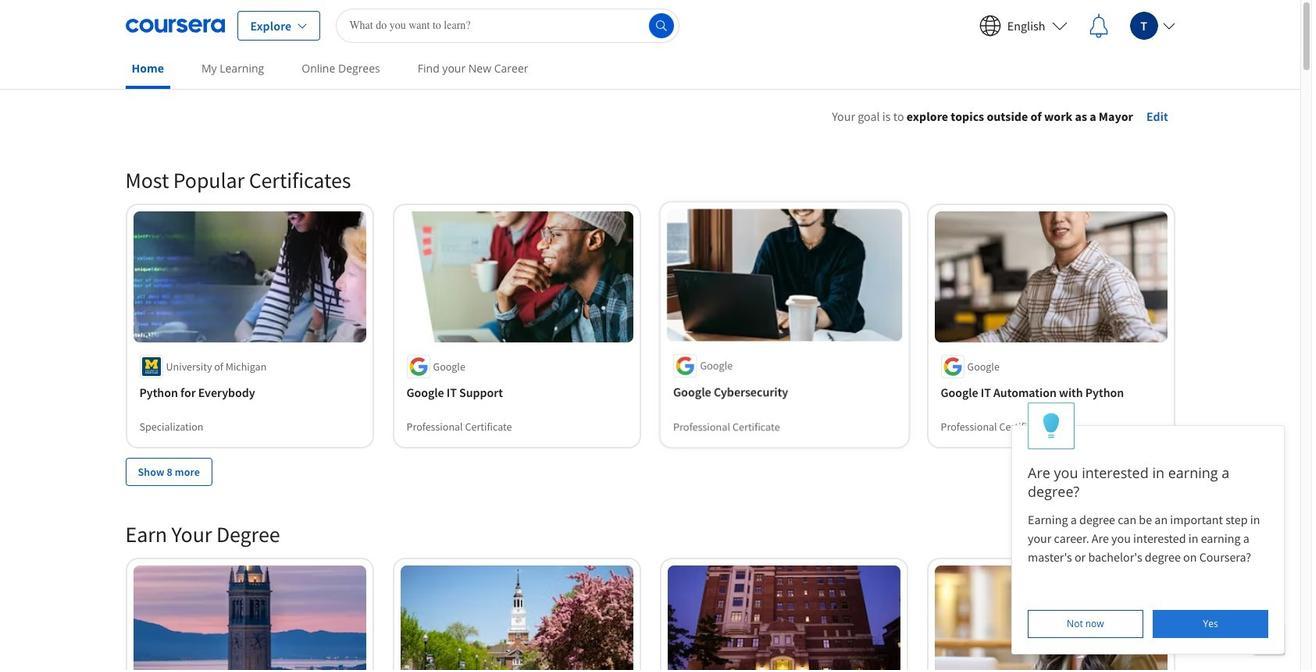 Task type: describe. For each thing, give the bounding box(es) containing it.
What do you want to learn? text field
[[336, 8, 680, 43]]



Task type: locate. For each thing, give the bounding box(es) containing it.
lightbulb tip image
[[1043, 413, 1060, 440]]

alice element
[[1012, 403, 1285, 655]]

help center image
[[1260, 630, 1279, 649]]

earn your degree collection element
[[116, 496, 1185, 671]]

coursera image
[[125, 13, 225, 38]]

most popular certificates collection element
[[116, 141, 1185, 511]]

region
[[743, 129, 1251, 284]]

None search field
[[336, 8, 680, 43]]



Task type: vqa. For each thing, say whether or not it's contained in the screenshot.
region
yes



